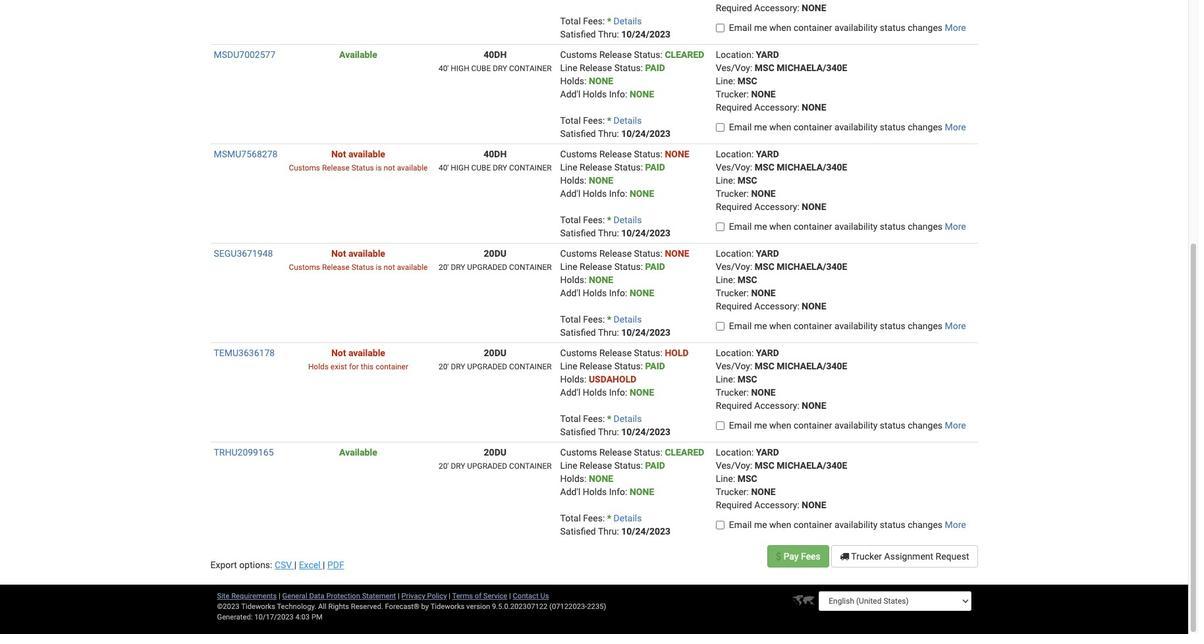 Task type: describe. For each thing, give the bounding box(es) containing it.
accessory for msmu7568278
[[754, 202, 797, 212]]

location for msmu7568278
[[716, 149, 752, 159]]

1 total fees: * details satisfied thru: 10/24/2023 from the top
[[560, 16, 671, 40]]

not available customs release status is not available for segu3671948
[[289, 248, 428, 272]]

requirements
[[231, 592, 277, 601]]

10/24/2023 for trhu2099165
[[621, 526, 671, 537]]

* for msmu7568278
[[607, 215, 611, 225]]

csv link
[[275, 560, 294, 570]]

satisfied for msdu7002577
[[560, 128, 596, 139]]

upgraded for customs release status : none line release status : paid holds: none add'l holds info: none
[[467, 263, 507, 272]]

when for segu3671948
[[769, 321, 791, 331]]

4:03
[[295, 613, 310, 622]]

* for trhu2099165
[[607, 513, 611, 524]]

40dh 40' high cube dry container for customs release status : cleared line release status : paid holds: none add'l holds info: none
[[439, 49, 552, 73]]

availability for msmu7568278
[[834, 221, 878, 232]]

paid for temu3636178
[[645, 361, 665, 371]]

for
[[349, 362, 359, 371]]

terms of service link
[[452, 592, 507, 601]]

required accessory : none
[[716, 3, 826, 13]]

michaela/340e for temu3636178
[[777, 361, 847, 371]]

add'l for temu3636178
[[560, 387, 580, 398]]

terms
[[452, 592, 473, 601]]

line for trhu2099165
[[560, 460, 577, 471]]

tideworks
[[431, 603, 465, 611]]

holds: for msmu7568278
[[560, 175, 586, 186]]

site requirements link
[[217, 592, 277, 601]]

details link for msmu7568278
[[614, 215, 642, 225]]

privacy
[[401, 592, 425, 601]]

thru: for segu3671948
[[598, 327, 619, 338]]

pay fees button
[[768, 545, 829, 568]]

paid for trhu2099165
[[645, 460, 665, 471]]

1 when from the top
[[769, 22, 791, 33]]

segu3671948
[[214, 248, 273, 259]]

1 container from the top
[[509, 64, 552, 73]]

request
[[936, 551, 969, 562]]

me for segu3671948
[[754, 321, 767, 331]]

more for msdu7002577
[[945, 122, 966, 132]]

temu3636178 link
[[214, 348, 275, 358]]

msdu7002577
[[214, 49, 276, 60]]

holds for temu3636178
[[583, 387, 607, 398]]

customs for msdu7002577
[[560, 49, 597, 60]]

generated:
[[217, 613, 253, 622]]

1 * from the top
[[607, 16, 611, 26]]

me for msmu7568278
[[754, 221, 767, 232]]

2 container from the top
[[509, 163, 552, 173]]

not for temu3636178
[[331, 348, 346, 358]]

export options: csv | excel | pdf
[[210, 560, 344, 570]]

yard for temu3636178
[[756, 348, 779, 358]]

satisfied for temu3636178
[[560, 427, 596, 437]]

email for msdu7002577
[[729, 122, 752, 132]]

email me when container availability status changes more for msdu7002577
[[729, 122, 966, 132]]

container for customs release status : hold line release status : paid holds: usdahold add'l holds info: none
[[509, 362, 552, 371]]

general
[[282, 592, 307, 601]]

protection
[[326, 592, 360, 601]]

contact
[[513, 592, 539, 601]]

total for trhu2099165
[[560, 513, 581, 524]]

1 email from the top
[[729, 22, 752, 33]]

michaela/340e for msdu7002577
[[777, 63, 847, 73]]

availability for trhu2099165
[[834, 520, 878, 530]]

contact us link
[[513, 592, 549, 601]]

trhu2099165
[[214, 447, 274, 458]]

cube for customs release status : none line release status : paid holds: none add'l holds info: none
[[471, 163, 491, 173]]

excel link
[[299, 560, 323, 570]]

line: for msdu7002577
[[716, 76, 735, 86]]

dry for customs release status : cleared line release status : paid holds: none add'l holds info: none
[[451, 462, 465, 471]]

assignment
[[884, 551, 933, 562]]

holds inside not available holds exist for this container
[[308, 362, 329, 371]]

email for temu3636178
[[729, 420, 752, 431]]

truck image
[[840, 552, 849, 561]]

more link for temu3636178
[[945, 420, 966, 431]]

us
[[540, 592, 549, 601]]

| up forecast®
[[398, 592, 400, 601]]

info: for segu3671948
[[609, 288, 627, 298]]

customs for segu3671948
[[560, 248, 597, 259]]

holds for msdu7002577
[[583, 89, 607, 99]]

required for msdu7002577
[[716, 102, 752, 113]]

container for customs release status : cleared line release status : paid holds: none add'l holds info: none
[[509, 462, 552, 471]]

data
[[309, 592, 324, 601]]

container for msdu7002577
[[794, 122, 832, 132]]

10/17/2023
[[254, 613, 294, 622]]

10/24/2023 for temu3636178
[[621, 427, 671, 437]]

| left pdf
[[323, 560, 325, 570]]

service
[[483, 592, 507, 601]]

email for segu3671948
[[729, 321, 752, 331]]

trucker: for trhu2099165
[[716, 487, 749, 497]]

1 details link from the top
[[614, 16, 642, 26]]

cleared for 40dh
[[665, 49, 704, 60]]

1 required from the top
[[716, 3, 752, 13]]

accessory for msdu7002577
[[754, 102, 797, 113]]

pdf link
[[327, 560, 344, 570]]

yard for msmu7568278
[[756, 149, 779, 159]]

statement
[[362, 592, 396, 601]]

required for msmu7568278
[[716, 202, 752, 212]]

total fees: * details satisfied thru: 10/24/2023 for msdu7002577
[[560, 115, 671, 139]]

1 fees: from the top
[[583, 16, 605, 26]]

| left general
[[279, 592, 280, 601]]

20du for customs release status : none line release status : paid holds: none add'l holds info: none
[[484, 248, 507, 259]]

trucker: for msmu7568278
[[716, 188, 749, 199]]

required for segu3671948
[[716, 301, 752, 312]]

customs for msmu7568278
[[560, 149, 597, 159]]

status for msdu7002577
[[880, 122, 906, 132]]

details link for temu3636178
[[614, 414, 642, 424]]

details for temu3636178
[[614, 414, 642, 424]]

reserved.
[[351, 603, 383, 611]]

20' for customs release status : none line release status : paid holds: none add'l holds info: none
[[439, 263, 449, 272]]

policy
[[427, 592, 447, 601]]

details link for msdu7002577
[[614, 115, 642, 126]]

usd image
[[776, 552, 781, 561]]

1 more link from the top
[[945, 22, 966, 33]]

1 more from the top
[[945, 22, 966, 33]]

of
[[475, 592, 482, 601]]

general data protection statement link
[[282, 592, 396, 601]]

1 details from the top
[[614, 16, 642, 26]]

40' for customs release status : cleared line release status : paid holds: none add'l holds info: none
[[439, 64, 449, 73]]

details link for trhu2099165
[[614, 513, 642, 524]]

me for msdu7002577
[[754, 122, 767, 132]]

me for trhu2099165
[[754, 520, 767, 530]]

site
[[217, 592, 230, 601]]

1 satisfied from the top
[[560, 29, 596, 40]]

1 me from the top
[[754, 22, 767, 33]]

container for customs release status : none line release status : paid holds: none add'l holds info: none
[[509, 263, 552, 272]]

csv
[[275, 560, 292, 570]]

available for segu3671948
[[348, 248, 385, 259]]

10/24/2023 for segu3671948
[[621, 327, 671, 338]]

location : yard ves/voy: msc michaela/340e line: msc trucker: none required accessory : none for temu3636178
[[716, 348, 847, 411]]

fees: for segu3671948
[[583, 314, 605, 325]]

container for segu3671948
[[794, 321, 832, 331]]

email me when container availability status changes more for trhu2099165
[[729, 520, 966, 530]]

line: for temu3636178
[[716, 374, 735, 385]]

forecast®
[[385, 603, 419, 611]]

this
[[361, 362, 374, 371]]

more link for trhu2099165
[[945, 520, 966, 530]]

trhu2099165 link
[[214, 447, 274, 458]]

holds: for msdu7002577
[[560, 76, 586, 86]]

pay fees
[[781, 551, 821, 562]]

hold
[[665, 348, 689, 358]]

msdu7002577 link
[[214, 49, 276, 60]]



Task type: locate. For each thing, give the bounding box(es) containing it.
availability for segu3671948
[[834, 321, 878, 331]]

5 info: from the top
[[609, 487, 627, 497]]

is
[[376, 163, 382, 173], [376, 263, 382, 272]]

40dh for customs release status : none line release status : paid holds: none add'l holds info: none
[[484, 149, 507, 159]]

fees
[[801, 551, 821, 562]]

3 20du 20' dry upgraded container from the top
[[439, 447, 552, 471]]

line
[[560, 63, 577, 73], [560, 162, 577, 173], [560, 261, 577, 272], [560, 361, 577, 371], [560, 460, 577, 471]]

add'l for msdu7002577
[[560, 89, 580, 99]]

line: for msmu7568278
[[716, 175, 735, 186]]

5 paid from the top
[[645, 460, 665, 471]]

| up "tideworks"
[[449, 592, 451, 601]]

not for 40dh
[[384, 163, 395, 173]]

1 vertical spatial customs release status : cleared line release status : paid holds: none add'l holds info: none
[[560, 447, 704, 497]]

0 vertical spatial 20'
[[439, 263, 449, 272]]

customs release status : cleared line release status : paid holds: none add'l holds info: none for 20du
[[560, 447, 704, 497]]

changes for msmu7568278
[[908, 221, 943, 232]]

* for segu3671948
[[607, 314, 611, 325]]

3 * from the top
[[607, 215, 611, 225]]

2 email from the top
[[729, 122, 752, 132]]

|
[[294, 560, 297, 570], [323, 560, 325, 570], [279, 592, 280, 601], [398, 592, 400, 601], [449, 592, 451, 601], [509, 592, 511, 601]]

4 10/24/2023 from the top
[[621, 327, 671, 338]]

1 customs release status : cleared line release status : paid holds: none add'l holds info: none from the top
[[560, 49, 704, 99]]

not available customs release status is not available for msmu7568278
[[289, 149, 428, 173]]

©2023 tideworks
[[217, 603, 275, 611]]

5 total from the top
[[560, 414, 581, 424]]

available
[[348, 149, 385, 159], [397, 163, 428, 173], [348, 248, 385, 259], [397, 263, 428, 272], [348, 348, 385, 358]]

2 20du from the top
[[484, 348, 507, 358]]

4 details from the top
[[614, 314, 642, 325]]

1 vertical spatial not available customs release status is not available
[[289, 248, 428, 272]]

| up 9.5.0.202307122
[[509, 592, 511, 601]]

1 vertical spatial high
[[451, 163, 469, 173]]

2 20' from the top
[[439, 362, 449, 371]]

1 availability from the top
[[834, 22, 878, 33]]

0 vertical spatial customs release status : none line release status : paid holds: none add'l holds info: none
[[560, 149, 689, 199]]

5 add'l from the top
[[560, 487, 580, 497]]

holds: for temu3636178
[[560, 374, 586, 385]]

(07122023-
[[549, 603, 587, 611]]

upgraded for customs release status : hold line release status : paid holds: usdahold add'l holds info: none
[[467, 362, 507, 371]]

4 me from the top
[[754, 321, 767, 331]]

line: for trhu2099165
[[716, 474, 735, 484]]

1 vertical spatial not
[[331, 248, 346, 259]]

status
[[880, 22, 906, 33], [880, 122, 906, 132], [880, 221, 906, 232], [880, 321, 906, 331], [880, 420, 906, 431], [880, 520, 906, 530]]

michaela/340e for msmu7568278
[[777, 162, 847, 173]]

0 vertical spatial 40dh
[[484, 49, 507, 60]]

customs release status : cleared line release status : paid holds: none add'l holds info: none
[[560, 49, 704, 99], [560, 447, 704, 497]]

total fees: * details satisfied thru: 10/24/2023 for temu3636178
[[560, 414, 671, 437]]

fees: for msdu7002577
[[583, 115, 605, 126]]

2 available from the top
[[339, 447, 377, 458]]

not inside not available holds exist for this container
[[331, 348, 346, 358]]

customs for temu3636178
[[560, 348, 597, 358]]

4 location : yard ves/voy: msc michaela/340e line: msc trucker: none required accessory : none from the top
[[716, 348, 847, 411]]

| right csv at left
[[294, 560, 297, 570]]

email me when container availability status changes more
[[729, 22, 966, 33], [729, 122, 966, 132], [729, 221, 966, 232], [729, 321, 966, 331], [729, 420, 966, 431], [729, 520, 966, 530]]

2 * from the top
[[607, 115, 611, 126]]

1 vertical spatial 20'
[[439, 362, 449, 371]]

details
[[614, 16, 642, 26], [614, 115, 642, 126], [614, 215, 642, 225], [614, 314, 642, 325], [614, 414, 642, 424], [614, 513, 642, 524]]

holds:
[[560, 76, 586, 86], [560, 175, 586, 186], [560, 275, 586, 285], [560, 374, 586, 385], [560, 474, 586, 484]]

3 paid from the top
[[645, 261, 665, 272]]

0 vertical spatial cube
[[471, 64, 491, 73]]

trucker: for segu3671948
[[716, 288, 749, 298]]

thru: for msmu7568278
[[598, 228, 619, 238]]

4 status from the top
[[880, 321, 906, 331]]

ves/voy: for temu3636178
[[716, 361, 752, 371]]

holds for msmu7568278
[[583, 188, 607, 199]]

michaela/340e
[[777, 63, 847, 73], [777, 162, 847, 173], [777, 261, 847, 272], [777, 361, 847, 371], [777, 460, 847, 471]]

ves/voy:
[[716, 63, 752, 73], [716, 162, 752, 173], [716, 261, 752, 272], [716, 361, 752, 371], [716, 460, 752, 471]]

1 10/24/2023 from the top
[[621, 29, 671, 40]]

me
[[754, 22, 767, 33], [754, 122, 767, 132], [754, 221, 767, 232], [754, 321, 767, 331], [754, 420, 767, 431], [754, 520, 767, 530]]

20du 20' dry upgraded container for customs release status : cleared line release status : paid holds: none add'l holds info: none
[[439, 447, 552, 471]]

me for temu3636178
[[754, 420, 767, 431]]

dry
[[493, 64, 507, 73], [493, 163, 507, 173], [451, 263, 465, 272], [451, 362, 465, 371], [451, 462, 465, 471]]

version
[[466, 603, 490, 611]]

1 thru: from the top
[[598, 29, 619, 40]]

location for msdu7002577
[[716, 49, 752, 60]]

add'l inside customs release status : hold line release status : paid holds: usdahold add'l holds info: none
[[560, 387, 580, 398]]

holds: inside customs release status : hold line release status : paid holds: usdahold add'l holds info: none
[[560, 374, 586, 385]]

container
[[509, 64, 552, 73], [509, 163, 552, 173], [509, 263, 552, 272], [509, 362, 552, 371], [509, 462, 552, 471]]

5 satisfied from the top
[[560, 427, 596, 437]]

more
[[945, 22, 966, 33], [945, 122, 966, 132], [945, 221, 966, 232], [945, 321, 966, 331], [945, 420, 966, 431], [945, 520, 966, 530]]

20du for customs release status : hold line release status : paid holds: usdahold add'l holds info: none
[[484, 348, 507, 358]]

available
[[339, 49, 377, 60], [339, 447, 377, 458]]

export
[[210, 560, 237, 570]]

3 20du from the top
[[484, 447, 507, 458]]

trucker assignment request button
[[831, 545, 978, 568]]

location
[[716, 49, 752, 60], [716, 149, 752, 159], [716, 248, 752, 259], [716, 348, 752, 358], [716, 447, 752, 458]]

container inside not available holds exist for this container
[[376, 362, 408, 371]]

when for temu3636178
[[769, 420, 791, 431]]

4 line: from the top
[[716, 374, 735, 385]]

status for temu3636178
[[880, 420, 906, 431]]

total fees: * details satisfied thru: 10/24/2023 for msmu7568278
[[560, 215, 671, 238]]

5 details link from the top
[[614, 414, 642, 424]]

4 required from the top
[[716, 301, 752, 312]]

fees: for trhu2099165
[[583, 513, 605, 524]]

1 vertical spatial cleared
[[665, 447, 704, 458]]

fees: for temu3636178
[[583, 414, 605, 424]]

2 vertical spatial not
[[331, 348, 346, 358]]

not for segu3671948
[[331, 248, 346, 259]]

0 vertical spatial not available customs release status is not available
[[289, 149, 428, 173]]

4 holds: from the top
[[560, 374, 586, 385]]

6 more from the top
[[945, 520, 966, 530]]

not available customs release status is not available
[[289, 149, 428, 173], [289, 248, 428, 272]]

5 michaela/340e from the top
[[777, 460, 847, 471]]

0 vertical spatial available
[[339, 49, 377, 60]]

thru:
[[598, 29, 619, 40], [598, 128, 619, 139], [598, 228, 619, 238], [598, 327, 619, 338], [598, 427, 619, 437], [598, 526, 619, 537]]

2 more link from the top
[[945, 122, 966, 132]]

location : yard ves/voy: msc michaela/340e line: msc trucker: none required accessory : none for trhu2099165
[[716, 447, 847, 510]]

1 vertical spatial 20du
[[484, 348, 507, 358]]

michaela/340e for trhu2099165
[[777, 460, 847, 471]]

1 vertical spatial is
[[376, 263, 382, 272]]

satisfied for trhu2099165
[[560, 526, 596, 537]]

holds inside customs release status : hold line release status : paid holds: usdahold add'l holds info: none
[[583, 387, 607, 398]]

3 upgraded from the top
[[467, 462, 507, 471]]

line for msdu7002577
[[560, 63, 577, 73]]

0 vertical spatial 20du 20' dry upgraded container
[[439, 248, 552, 272]]

5 holds: from the top
[[560, 474, 586, 484]]

thru: for temu3636178
[[598, 427, 619, 437]]

1 is from the top
[[376, 163, 382, 173]]

0 vertical spatial cleared
[[665, 49, 704, 60]]

email me when container availability status changes more for msmu7568278
[[729, 221, 966, 232]]

3 email me when container availability status changes more from the top
[[729, 221, 966, 232]]

satisfied for msmu7568278
[[560, 228, 596, 238]]

1 vertical spatial 40'
[[439, 163, 449, 173]]

2235)
[[587, 603, 606, 611]]

customs release status : hold line release status : paid holds: usdahold add'l holds info: none
[[560, 348, 689, 398]]

line inside customs release status : hold line release status : paid holds: usdahold add'l holds info: none
[[560, 361, 577, 371]]

0 vertical spatial not
[[331, 149, 346, 159]]

customs release status : none line release status : paid holds: none add'l holds info: none for 20du
[[560, 248, 689, 298]]

1 vertical spatial cube
[[471, 163, 491, 173]]

site requirements | general data protection statement | privacy policy | terms of service | contact us ©2023 tideworks technology. all rights reserved. forecast® by tideworks version 9.5.0.202307122 (07122023-2235) generated: 10/17/2023 4:03 pm
[[217, 592, 606, 622]]

3 line from the top
[[560, 261, 577, 272]]

1 vertical spatial upgraded
[[467, 362, 507, 371]]

2 vertical spatial upgraded
[[467, 462, 507, 471]]

3 michaela/340e from the top
[[777, 261, 847, 272]]

5 thru: from the top
[[598, 427, 619, 437]]

5 line: from the top
[[716, 474, 735, 484]]

1 ves/voy: from the top
[[716, 63, 752, 73]]

none
[[802, 3, 826, 13], [589, 76, 613, 86], [630, 89, 654, 99], [751, 89, 776, 99], [802, 102, 826, 113], [665, 149, 689, 159], [589, 175, 613, 186], [630, 188, 654, 199], [751, 188, 776, 199], [802, 202, 826, 212], [665, 248, 689, 259], [589, 275, 613, 285], [630, 288, 654, 298], [751, 288, 776, 298], [802, 301, 826, 312], [630, 387, 654, 398], [751, 387, 776, 398], [802, 400, 826, 411], [589, 474, 613, 484], [630, 487, 654, 497], [751, 487, 776, 497], [802, 500, 826, 510]]

available for msdu7002577
[[339, 49, 377, 60]]

total fees: * details satisfied thru: 10/24/2023 for segu3671948
[[560, 314, 671, 338]]

6 satisfied from the top
[[560, 526, 596, 537]]

4 trucker: from the top
[[716, 387, 749, 398]]

line for temu3636178
[[560, 361, 577, 371]]

email
[[729, 22, 752, 33], [729, 122, 752, 132], [729, 221, 752, 232], [729, 321, 752, 331], [729, 420, 752, 431], [729, 520, 752, 530]]

availability
[[834, 22, 878, 33], [834, 122, 878, 132], [834, 221, 878, 232], [834, 321, 878, 331], [834, 420, 878, 431], [834, 520, 878, 530]]

details for msmu7568278
[[614, 215, 642, 225]]

container
[[794, 22, 832, 33], [794, 122, 832, 132], [794, 221, 832, 232], [794, 321, 832, 331], [376, 362, 408, 371], [794, 420, 832, 431], [794, 520, 832, 530]]

5 container from the top
[[509, 462, 552, 471]]

fees:
[[583, 16, 605, 26], [583, 115, 605, 126], [583, 215, 605, 225], [583, 314, 605, 325], [583, 414, 605, 424], [583, 513, 605, 524]]

4 more link from the top
[[945, 321, 966, 331]]

1 40dh from the top
[[484, 49, 507, 60]]

exist
[[331, 362, 347, 371]]

2 status from the top
[[880, 122, 906, 132]]

available for temu3636178
[[348, 348, 385, 358]]

required
[[716, 3, 752, 13], [716, 102, 752, 113], [716, 202, 752, 212], [716, 301, 752, 312], [716, 400, 752, 411], [716, 500, 752, 510]]

20du for customs release status : cleared line release status : paid holds: none add'l holds info: none
[[484, 447, 507, 458]]

customs inside customs release status : hold line release status : paid holds: usdahold add'l holds info: none
[[560, 348, 597, 358]]

line:
[[716, 76, 735, 86], [716, 175, 735, 186], [716, 275, 735, 285], [716, 374, 735, 385], [716, 474, 735, 484]]

1 customs release status : none line release status : paid holds: none add'l holds info: none from the top
[[560, 149, 689, 199]]

fees: for msmu7568278
[[583, 215, 605, 225]]

1 vertical spatial 20du 20' dry upgraded container
[[439, 348, 552, 371]]

20'
[[439, 263, 449, 272], [439, 362, 449, 371], [439, 462, 449, 471]]

20' for customs release status : hold line release status : paid holds: usdahold add'l holds info: none
[[439, 362, 449, 371]]

None checkbox
[[716, 24, 724, 32], [716, 223, 724, 231], [716, 322, 724, 331], [716, 422, 724, 430], [716, 24, 724, 32], [716, 223, 724, 231], [716, 322, 724, 331], [716, 422, 724, 430]]

total for segu3671948
[[560, 314, 581, 325]]

thru: for msdu7002577
[[598, 128, 619, 139]]

none inside customs release status : hold line release status : paid holds: usdahold add'l holds info: none
[[630, 387, 654, 398]]

location for trhu2099165
[[716, 447, 752, 458]]

9.5.0.202307122
[[492, 603, 548, 611]]

more link for segu3671948
[[945, 321, 966, 331]]

line for msmu7568278
[[560, 162, 577, 173]]

0 vertical spatial not
[[384, 163, 395, 173]]

3 location : yard ves/voy: msc michaela/340e line: msc trucker: none required accessory : none from the top
[[716, 248, 847, 312]]

info: for msmu7568278
[[609, 188, 627, 199]]

info: for temu3636178
[[609, 387, 627, 398]]

3 holds: from the top
[[560, 275, 586, 285]]

0 vertical spatial 40dh 40' high cube dry container
[[439, 49, 552, 73]]

more link for msmu7568278
[[945, 221, 966, 232]]

email for msmu7568278
[[729, 221, 752, 232]]

1 total from the top
[[560, 16, 581, 26]]

status for msmu7568278
[[880, 221, 906, 232]]

0 vertical spatial is
[[376, 163, 382, 173]]

0 vertical spatial 20du
[[484, 248, 507, 259]]

20du 20' dry upgraded container for customs release status : hold line release status : paid holds: usdahold add'l holds info: none
[[439, 348, 552, 371]]

20du
[[484, 248, 507, 259], [484, 348, 507, 358], [484, 447, 507, 458]]

technology.
[[277, 603, 316, 611]]

trucker:
[[716, 89, 749, 99], [716, 188, 749, 199], [716, 288, 749, 298], [716, 387, 749, 398], [716, 487, 749, 497]]

rights
[[328, 603, 349, 611]]

privacy policy link
[[401, 592, 447, 601]]

usdahold
[[589, 374, 636, 385]]

1 vertical spatial customs release status : none line release status : paid holds: none add'l holds info: none
[[560, 248, 689, 298]]

2 details link from the top
[[614, 115, 642, 126]]

by
[[421, 603, 429, 611]]

more link
[[945, 22, 966, 33], [945, 122, 966, 132], [945, 221, 966, 232], [945, 321, 966, 331], [945, 420, 966, 431], [945, 520, 966, 530]]

0 vertical spatial high
[[451, 64, 469, 73]]

2 cleared from the top
[[665, 447, 704, 458]]

2 availability from the top
[[834, 122, 878, 132]]

0 vertical spatial upgraded
[[467, 263, 507, 272]]

more for trhu2099165
[[945, 520, 966, 530]]

when
[[769, 22, 791, 33], [769, 122, 791, 132], [769, 221, 791, 232], [769, 321, 791, 331], [769, 420, 791, 431], [769, 520, 791, 530]]

5 * from the top
[[607, 414, 611, 424]]

3 ves/voy: from the top
[[716, 261, 752, 272]]

not available holds exist for this container
[[308, 348, 408, 371]]

1 high from the top
[[451, 64, 469, 73]]

customs release status : none line release status : paid holds: none add'l holds info: none
[[560, 149, 689, 199], [560, 248, 689, 298]]

excel
[[299, 560, 320, 570]]

high
[[451, 64, 469, 73], [451, 163, 469, 173]]

2 vertical spatial 20du
[[484, 447, 507, 458]]

temu3636178
[[214, 348, 275, 358]]

segu3671948 link
[[214, 248, 273, 259]]

location : yard ves/voy: msc michaela/340e line: msc trucker: none required accessory : none for segu3671948
[[716, 248, 847, 312]]

5 email me when container availability status changes more from the top
[[729, 420, 966, 431]]

*
[[607, 16, 611, 26], [607, 115, 611, 126], [607, 215, 611, 225], [607, 314, 611, 325], [607, 414, 611, 424], [607, 513, 611, 524]]

1 not from the top
[[384, 163, 395, 173]]

1 paid from the top
[[645, 63, 665, 73]]

changes
[[908, 22, 943, 33], [908, 122, 943, 132], [908, 221, 943, 232], [908, 321, 943, 331], [908, 420, 943, 431], [908, 520, 943, 530]]

2 required from the top
[[716, 102, 752, 113]]

michaela/340e for segu3671948
[[777, 261, 847, 272]]

2 info: from the top
[[609, 188, 627, 199]]

pm
[[311, 613, 323, 622]]

not for msmu7568278
[[331, 149, 346, 159]]

None checkbox
[[716, 123, 724, 132], [716, 521, 724, 530], [716, 123, 724, 132], [716, 521, 724, 530]]

2 vertical spatial 20'
[[439, 462, 449, 471]]

40dh
[[484, 49, 507, 60], [484, 149, 507, 159]]

5 availability from the top
[[834, 420, 878, 431]]

all
[[318, 603, 327, 611]]

5 more link from the top
[[945, 420, 966, 431]]

1 add'l from the top
[[560, 89, 580, 99]]

5 required from the top
[[716, 400, 752, 411]]

holds for segu3671948
[[583, 288, 607, 298]]

thru: for trhu2099165
[[598, 526, 619, 537]]

dry for customs release status : none line release status : paid holds: none add'l holds info: none
[[451, 263, 465, 272]]

5 changes from the top
[[908, 420, 943, 431]]

1 upgraded from the top
[[467, 263, 507, 272]]

when for trhu2099165
[[769, 520, 791, 530]]

info: inside customs release status : hold line release status : paid holds: usdahold add'l holds info: none
[[609, 387, 627, 398]]

1 changes from the top
[[908, 22, 943, 33]]

trucker assignment request
[[849, 551, 969, 562]]

3 satisfied from the top
[[560, 228, 596, 238]]

1 accessory from the top
[[754, 3, 797, 13]]

2 location : yard ves/voy: msc michaela/340e line: msc trucker: none required accessory : none from the top
[[716, 149, 847, 212]]

container for msmu7568278
[[794, 221, 832, 232]]

1 location : yard ves/voy: msc michaela/340e line: msc trucker: none required accessory : none from the top
[[716, 49, 847, 113]]

paid for msmu7568278
[[645, 162, 665, 173]]

ves/voy: for msdu7002577
[[716, 63, 752, 73]]

2 email me when container availability status changes more from the top
[[729, 122, 966, 132]]

5 accessory from the top
[[754, 400, 797, 411]]

total fees: * details satisfied thru: 10/24/2023 for trhu2099165
[[560, 513, 671, 537]]

more for temu3636178
[[945, 420, 966, 431]]

msmu7568278 link
[[214, 149, 278, 159]]

1 vertical spatial not
[[384, 263, 395, 272]]

msmu7568278
[[214, 149, 278, 159]]

6 availability from the top
[[834, 520, 878, 530]]

details link
[[614, 16, 642, 26], [614, 115, 642, 126], [614, 215, 642, 225], [614, 314, 642, 325], [614, 414, 642, 424], [614, 513, 642, 524]]

1 yard from the top
[[756, 49, 779, 60]]

holds for trhu2099165
[[583, 487, 607, 497]]

2 40dh from the top
[[484, 149, 507, 159]]

2 ves/voy: from the top
[[716, 162, 752, 173]]

6 email me when container availability status changes more from the top
[[729, 520, 966, 530]]

1 vertical spatial 40dh
[[484, 149, 507, 159]]

6 details link from the top
[[614, 513, 642, 524]]

email me when container availability status changes more for segu3671948
[[729, 321, 966, 331]]

5 more from the top
[[945, 420, 966, 431]]

options:
[[239, 560, 272, 570]]

1 vertical spatial 40dh 40' high cube dry container
[[439, 149, 552, 173]]

pdf
[[327, 560, 344, 570]]

add'l
[[560, 89, 580, 99], [560, 188, 580, 199], [560, 288, 580, 298], [560, 387, 580, 398], [560, 487, 580, 497]]

available inside not available holds exist for this container
[[348, 348, 385, 358]]

availability for msdu7002577
[[834, 122, 878, 132]]

line for segu3671948
[[560, 261, 577, 272]]

changes for segu3671948
[[908, 321, 943, 331]]

trucker: for temu3636178
[[716, 387, 749, 398]]

2 location from the top
[[716, 149, 752, 159]]

6 me from the top
[[754, 520, 767, 530]]

2 vertical spatial 20du 20' dry upgraded container
[[439, 447, 552, 471]]

2 high from the top
[[451, 163, 469, 173]]

4 line from the top
[[560, 361, 577, 371]]

high for customs release status : none line release status : paid holds: none add'l holds info: none
[[451, 163, 469, 173]]

accessory
[[754, 3, 797, 13], [754, 102, 797, 113], [754, 202, 797, 212], [754, 301, 797, 312], [754, 400, 797, 411], [754, 500, 797, 510]]

customs release status : cleared line release status : paid holds: none add'l holds info: none for 40dh
[[560, 49, 704, 99]]

2 paid from the top
[[645, 162, 665, 173]]

2 add'l from the top
[[560, 188, 580, 199]]

20du 20' dry upgraded container for customs release status : none line release status : paid holds: none add'l holds info: none
[[439, 248, 552, 272]]

0 vertical spatial 40'
[[439, 64, 449, 73]]

6 details from the top
[[614, 513, 642, 524]]

1 status from the top
[[880, 22, 906, 33]]

2 holds: from the top
[[560, 175, 586, 186]]

5 line from the top
[[560, 460, 577, 471]]

pay
[[784, 551, 799, 562]]

2 upgraded from the top
[[467, 362, 507, 371]]

trucker
[[851, 551, 882, 562]]

6 total from the top
[[560, 513, 581, 524]]

0 vertical spatial customs release status : cleared line release status : paid holds: none add'l holds info: none
[[560, 49, 704, 99]]

1 vertical spatial available
[[339, 447, 377, 458]]

cleared
[[665, 49, 704, 60], [665, 447, 704, 458]]

paid inside customs release status : hold line release status : paid holds: usdahold add'l holds info: none
[[645, 361, 665, 371]]

1 email me when container availability status changes more from the top
[[729, 22, 966, 33]]

1 20' from the top
[[439, 263, 449, 272]]



Task type: vqa. For each thing, say whether or not it's contained in the screenshot.


